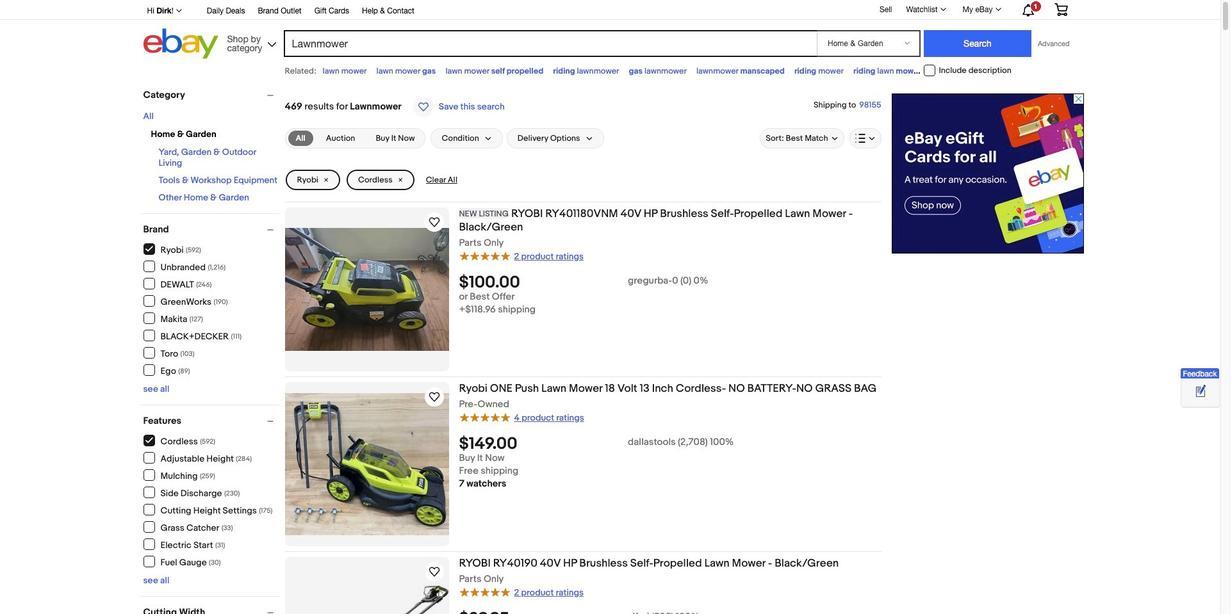 Task type: vqa. For each thing, say whether or not it's contained in the screenshot.
Heading to the middle
yes



Task type: locate. For each thing, give the bounding box(es) containing it.
ryobi ry40190 40v hp brushless self-propelled lawn mower - black/green image
[[285, 586, 449, 615]]

None submit
[[924, 30, 1032, 57]]

save this search lawnmower search image
[[413, 97, 434, 117]]

1 heading from the top
[[459, 208, 853, 234]]

watch ryobi one push lawn mower 18 volt 13 inch cordless- no battery-no grass bag image
[[426, 390, 442, 405]]

banner
[[140, 0, 1077, 62]]

main content
[[285, 83, 881, 615]]

1 vertical spatial heading
[[459, 383, 877, 395]]

2 vertical spatial heading
[[459, 557, 839, 570]]

watchlist image
[[940, 8, 946, 11]]

All selected text field
[[296, 133, 305, 144]]

ryobi one push lawn mower 18 volt 13 inch cordless- no battery-no grass bag image
[[285, 393, 449, 536]]

heading
[[459, 208, 853, 234], [459, 383, 877, 395], [459, 557, 839, 570]]

account navigation
[[140, 0, 1077, 20]]

0 vertical spatial heading
[[459, 208, 853, 234]]

3 heading from the top
[[459, 557, 839, 570]]

your shopping cart image
[[1054, 3, 1069, 16]]

my ebay image
[[995, 8, 1001, 11]]

heading for ryobi ry40190 40v hp brushless self-propelled lawn mower - black/green image
[[459, 557, 839, 570]]

Search for anything text field
[[285, 31, 814, 56]]

2 heading from the top
[[459, 383, 877, 395]]



Task type: describe. For each thing, give the bounding box(es) containing it.
advertisement element
[[892, 94, 1084, 254]]

watch ryobi ry401180vnm 40v hp brushless self-propelled lawn mower - black/green image
[[426, 215, 442, 230]]

heading for ryobi one push lawn mower 18 volt 13 inch cordless- no battery-no grass bag image at the left bottom of page
[[459, 383, 877, 395]]

watch ryobi ry40190 40v hp brushless self-propelled lawn mower - black/green image
[[426, 565, 442, 580]]

ryobi ry401180vnm 40v hp brushless self-propelled lawn mower - black/green image
[[285, 228, 449, 351]]

heading for ryobi ry401180vnm 40v hp brushless self-propelled lawn mower - black/green image on the left of the page
[[459, 208, 853, 234]]

listing options selector. list view selected. image
[[855, 133, 876, 144]]



